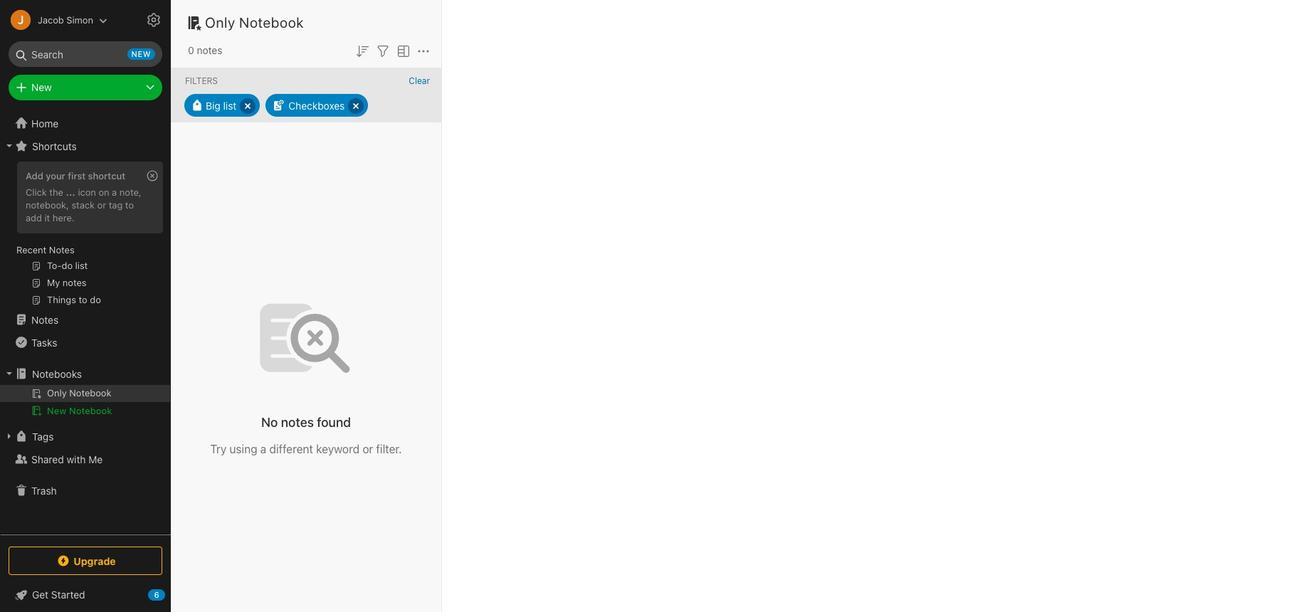 Task type: describe. For each thing, give the bounding box(es) containing it.
click to collapse image
[[166, 586, 176, 603]]

notes link
[[0, 308, 170, 331]]

Sort options field
[[354, 41, 371, 60]]

new search field
[[19, 41, 155, 67]]

the
[[49, 187, 63, 198]]

it
[[45, 212, 50, 224]]

try
[[210, 443, 227, 456]]

big
[[206, 99, 221, 111]]

tags
[[32, 431, 54, 443]]

shared
[[31, 453, 64, 465]]

notebook for only notebook
[[239, 14, 304, 31]]

0 notes
[[188, 44, 223, 56]]

first
[[68, 170, 86, 182]]

expand tags image
[[4, 431, 15, 442]]

...
[[66, 187, 75, 198]]

note,
[[120, 187, 141, 198]]

6
[[154, 590, 159, 600]]

home
[[31, 117, 59, 129]]

simon
[[66, 14, 93, 25]]

notes inside group
[[49, 244, 75, 256]]

big list button
[[184, 94, 260, 117]]

notes for no
[[281, 415, 314, 430]]

stack
[[72, 199, 95, 211]]

home link
[[0, 112, 171, 135]]

recent
[[16, 244, 47, 256]]

Account field
[[0, 6, 108, 34]]

add
[[26, 170, 43, 182]]

me
[[89, 453, 103, 465]]

keyword
[[316, 443, 360, 456]]

found
[[317, 415, 351, 430]]

group containing add your first shortcut
[[0, 157, 170, 314]]

no notes found
[[261, 415, 351, 430]]

only
[[205, 14, 236, 31]]

a for no notes found
[[261, 443, 267, 456]]

1 vertical spatial notes
[[31, 314, 59, 326]]

a for ...
[[112, 187, 117, 198]]

started
[[51, 589, 85, 601]]

tasks button
[[0, 331, 170, 354]]

note list element
[[171, 0, 442, 613]]

only notebook
[[205, 14, 304, 31]]

click
[[26, 187, 47, 198]]

new button
[[9, 75, 162, 100]]

list
[[223, 99, 237, 111]]

expand notebooks image
[[4, 368, 15, 380]]

shortcuts button
[[0, 135, 170, 157]]

new notebook button
[[0, 402, 170, 420]]

clear
[[409, 75, 430, 86]]

tree containing home
[[0, 112, 171, 534]]

notes for 0
[[197, 44, 223, 56]]

shared with me
[[31, 453, 103, 465]]

Help and Learning task checklist field
[[0, 584, 171, 607]]

big list
[[206, 99, 237, 111]]

View options field
[[392, 41, 412, 60]]

notebook,
[[26, 199, 69, 211]]

upgrade button
[[9, 547, 162, 576]]

shortcuts
[[32, 140, 77, 152]]

add your first shortcut
[[26, 170, 125, 182]]

notebooks
[[32, 368, 82, 380]]

recent notes
[[16, 244, 75, 256]]



Task type: vqa. For each thing, say whether or not it's contained in the screenshot.
Expand note ICON
no



Task type: locate. For each thing, give the bounding box(es) containing it.
cell inside tree
[[0, 385, 170, 402]]

notebook for new notebook
[[69, 405, 112, 417]]

notebook up tags button
[[69, 405, 112, 417]]

jacob simon
[[38, 14, 93, 25]]

1 vertical spatial notes
[[281, 415, 314, 430]]

get
[[32, 589, 49, 601]]

cell
[[0, 385, 170, 402]]

checkboxes
[[289, 99, 345, 111]]

trash link
[[0, 479, 170, 502]]

tag
[[109, 199, 123, 211]]

clear button
[[409, 75, 430, 86]]

or inside note list element
[[363, 443, 373, 456]]

a right 'using'
[[261, 443, 267, 456]]

new notebook group
[[0, 385, 170, 425]]

1 horizontal spatial or
[[363, 443, 373, 456]]

checkboxes button
[[266, 94, 368, 117]]

Add filters field
[[375, 41, 392, 60]]

settings image
[[145, 11, 162, 28]]

0 vertical spatial notes
[[197, 44, 223, 56]]

new for new notebook
[[47, 405, 67, 417]]

Search text field
[[19, 41, 152, 67]]

notebook inside new notebook button
[[69, 405, 112, 417]]

new for new
[[31, 81, 52, 93]]

0 horizontal spatial a
[[112, 187, 117, 198]]

tree
[[0, 112, 171, 534]]

different
[[270, 443, 313, 456]]

a inside icon on a note, notebook, stack or tag to add it here.
[[112, 187, 117, 198]]

1 vertical spatial or
[[363, 443, 373, 456]]

0
[[188, 44, 194, 56]]

a right on
[[112, 187, 117, 198]]

jacob
[[38, 14, 64, 25]]

using
[[230, 443, 258, 456]]

0 vertical spatial new
[[31, 81, 52, 93]]

to
[[125, 199, 134, 211]]

new inside 'popup button'
[[31, 81, 52, 93]]

0 vertical spatial a
[[112, 187, 117, 198]]

or inside icon on a note, notebook, stack or tag to add it here.
[[97, 199, 106, 211]]

shortcut
[[88, 170, 125, 182]]

click the ...
[[26, 187, 75, 198]]

or down on
[[97, 199, 106, 211]]

try using a different keyword or filter.
[[210, 443, 402, 456]]

or left filter.
[[363, 443, 373, 456]]

more actions image
[[415, 43, 432, 60]]

0 vertical spatial notes
[[49, 244, 75, 256]]

trash
[[31, 485, 57, 497]]

1 vertical spatial notebook
[[69, 405, 112, 417]]

notes up "different"
[[281, 415, 314, 430]]

tasks
[[31, 337, 57, 349]]

More actions field
[[415, 41, 432, 60]]

notebook
[[239, 14, 304, 31], [69, 405, 112, 417]]

a
[[112, 187, 117, 198], [261, 443, 267, 456]]

notes right 0 at left top
[[197, 44, 223, 56]]

note window - empty element
[[442, 0, 1312, 613]]

notebooks link
[[0, 363, 170, 385]]

1 horizontal spatial a
[[261, 443, 267, 456]]

new up tags
[[47, 405, 67, 417]]

on
[[99, 187, 109, 198]]

0 horizontal spatial notes
[[197, 44, 223, 56]]

shared with me link
[[0, 448, 170, 471]]

or
[[97, 199, 106, 211], [363, 443, 373, 456]]

1 horizontal spatial notes
[[281, 415, 314, 430]]

1 vertical spatial a
[[261, 443, 267, 456]]

0 horizontal spatial notebook
[[69, 405, 112, 417]]

filters
[[185, 75, 218, 86]]

a inside note list element
[[261, 443, 267, 456]]

filter.
[[376, 443, 402, 456]]

new inside button
[[47, 405, 67, 417]]

your
[[46, 170, 65, 182]]

0 horizontal spatial or
[[97, 199, 106, 211]]

notebook inside note list element
[[239, 14, 304, 31]]

icon
[[78, 187, 96, 198]]

notes
[[197, 44, 223, 56], [281, 415, 314, 430]]

icon on a note, notebook, stack or tag to add it here.
[[26, 187, 141, 224]]

new notebook
[[47, 405, 112, 417]]

notes
[[49, 244, 75, 256], [31, 314, 59, 326]]

group
[[0, 157, 170, 314]]

notebook right only
[[239, 14, 304, 31]]

upgrade
[[74, 555, 116, 567]]

0 vertical spatial notebook
[[239, 14, 304, 31]]

with
[[67, 453, 86, 465]]

0 vertical spatial or
[[97, 199, 106, 211]]

new up home
[[31, 81, 52, 93]]

notes right recent
[[49, 244, 75, 256]]

tags button
[[0, 425, 170, 448]]

1 vertical spatial new
[[47, 405, 67, 417]]

add
[[26, 212, 42, 224]]

here.
[[53, 212, 75, 224]]

new
[[31, 81, 52, 93], [47, 405, 67, 417]]

no
[[261, 415, 278, 430]]

new
[[131, 49, 151, 58]]

get started
[[32, 589, 85, 601]]

notes up tasks
[[31, 314, 59, 326]]

1 horizontal spatial notebook
[[239, 14, 304, 31]]

add filters image
[[375, 43, 392, 60]]



